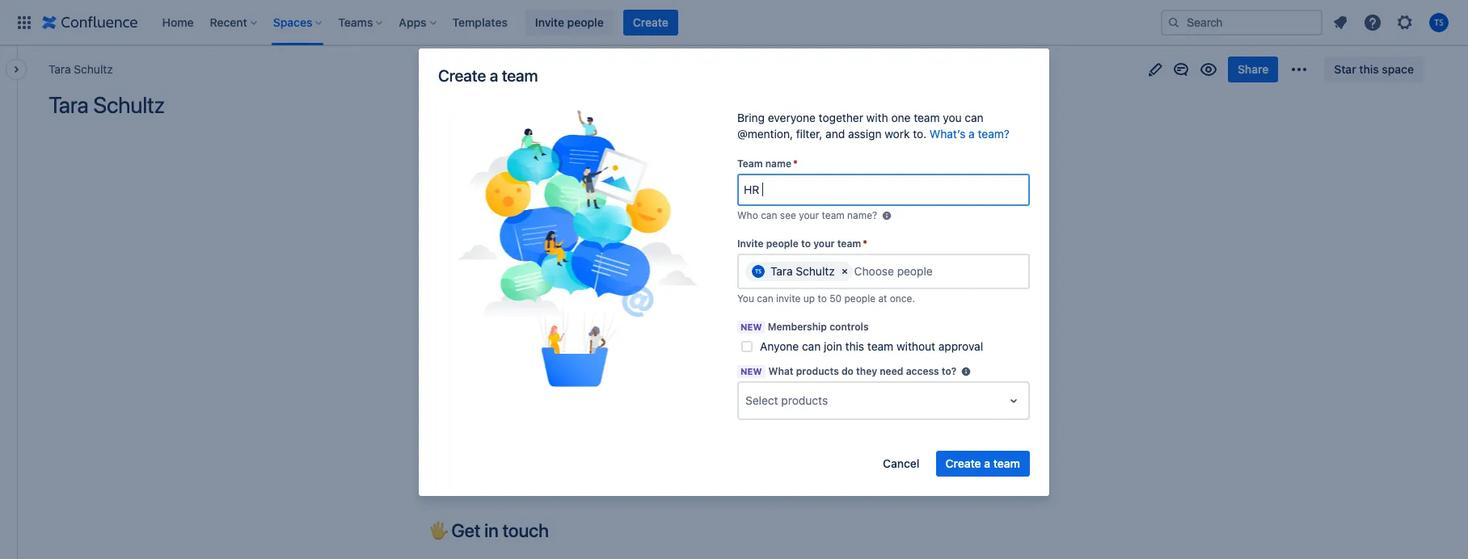 Task type: locate. For each thing, give the bounding box(es) containing it.
1 27, from the top
[[466, 323, 479, 335]]

27, down the "overview" link on the left bottom
[[466, 399, 479, 411]]

products up 'company.'
[[781, 394, 828, 407]]

you can invite up to 50 people       at once.
[[737, 293, 915, 305]]

create a team down open "icon"
[[946, 457, 1020, 471]]

company.
[[766, 410, 822, 424]]

spaces button
[[268, 9, 329, 35]]

do
[[842, 365, 854, 378]]

0 horizontal spatial in
[[484, 520, 499, 541]]

1 vertical spatial new
[[741, 366, 762, 377]]

team down post
[[867, 340, 894, 353]]

2 vertical spatial 2023
[[482, 399, 506, 411]]

a inside create a blog post to share news and announcements with your team and company.
[[808, 321, 815, 336]]

27, inside tara schultz sep 27, 2023
[[466, 399, 479, 411]]

sep down getting
[[446, 323, 464, 335]]

2023 inside tara schultz sep 27, 2023
[[482, 399, 506, 411]]

to.
[[913, 127, 927, 141]]

to right up
[[818, 293, 827, 305]]

your
[[499, 138, 525, 153], [429, 160, 455, 175], [799, 209, 819, 222], [813, 238, 835, 250], [794, 388, 819, 402]]

you're
[[429, 183, 465, 197]]

invite inside button
[[535, 15, 564, 29]]

want
[[622, 138, 650, 153]]

they
[[856, 365, 877, 378]]

everyone
[[768, 111, 816, 125]]

with up assign
[[866, 111, 888, 125]]

0 vertical spatial this
[[1359, 62, 1379, 76]]

0 vertical spatial contributed
[[516, 323, 569, 335]]

1 horizontal spatial people
[[766, 238, 799, 250]]

1 vertical spatial *
[[863, 238, 868, 250]]

1 horizontal spatial this
[[1359, 62, 1379, 76]]

1 horizontal spatial *
[[863, 238, 868, 250]]

sep 27, 2023 for overview
[[446, 361, 506, 373]]

and
[[826, 127, 845, 141], [619, 160, 641, 175], [850, 343, 872, 358], [855, 388, 877, 402]]

products
[[796, 365, 839, 378], [781, 394, 828, 407]]

0 vertical spatial sep 27, 2023
[[446, 323, 506, 335]]

new
[[741, 322, 762, 332], [741, 366, 762, 377]]

invite for invite people to your team *
[[737, 238, 764, 250]]

contributed down getting started in confluence "link"
[[516, 323, 569, 335]]

by for overview
[[572, 361, 583, 373]]

new down you
[[741, 322, 762, 332]]

banner containing home
[[0, 0, 1468, 45]]

0 vertical spatial sep
[[446, 323, 464, 335]]

confluence image
[[42, 13, 138, 32], [42, 13, 138, 32]]

in down updated at left
[[538, 306, 548, 320]]

0 vertical spatial with
[[866, 111, 888, 125]]

1 horizontal spatial invite
[[737, 238, 764, 250]]

approval
[[939, 340, 983, 353]]

sep 27, 2023
[[446, 323, 506, 335], [446, 361, 506, 373]]

people inside invite people button
[[567, 15, 604, 29]]

2 sep 27, 2023 from the top
[[446, 361, 506, 373]]

work
[[885, 127, 910, 141]]

a
[[490, 66, 498, 85], [969, 127, 975, 141], [808, 321, 815, 336], [984, 457, 990, 471]]

0 horizontal spatial this
[[845, 340, 864, 353]]

1 vertical spatial sep
[[446, 361, 464, 373]]

0 horizontal spatial create a team
[[438, 66, 538, 85]]

contributed by for getting started in confluence
[[516, 323, 586, 335]]

1 horizontal spatial tara schultz link
[[446, 382, 518, 396]]

contributed for getting started in confluence
[[516, 323, 569, 335]]

open image
[[1004, 391, 1024, 411]]

* right name
[[793, 158, 798, 170]]

with down 'what'
[[766, 388, 790, 402]]

people down see
[[766, 238, 799, 250]]

(or
[[694, 160, 710, 175]]

1 horizontal spatial create a team
[[946, 457, 1020, 471]]

1 vertical spatial contributed
[[516, 361, 569, 373]]

0 vertical spatial 27,
[[466, 323, 479, 335]]

your for invite
[[813, 238, 835, 250]]

your right see
[[799, 209, 819, 222]]

1 vertical spatial create a team
[[946, 457, 1020, 471]]

0 horizontal spatial with
[[766, 388, 790, 402]]

in for started
[[538, 306, 548, 320]]

0 horizontal spatial tara schultz link
[[49, 61, 113, 78]]

templates
[[452, 15, 508, 29]]

invite down who
[[737, 238, 764, 250]]

1 sep 27, 2023 from the top
[[446, 323, 506, 335]]

0 horizontal spatial *
[[793, 158, 798, 170]]

in for get
[[484, 520, 499, 541]]

2 2023 from the top
[[482, 361, 506, 373]]

0 vertical spatial contributed by
[[516, 323, 586, 335]]

1 vertical spatial 27,
[[466, 361, 479, 373]]

team inside bring everyone together with one team you can @mention, filter, and assign work to.
[[914, 111, 940, 125]]

team down do
[[823, 388, 852, 402]]

with
[[866, 111, 888, 125], [766, 388, 790, 402]]

role,
[[558, 160, 584, 175]]

new for new membership controls anyone can join this team without approval
[[741, 322, 762, 332]]

can right you
[[757, 293, 773, 305]]

1 vertical spatial invite
[[737, 238, 764, 250]]

by for getting started in confluence
[[572, 323, 583, 335]]

tara inside tara schultz sep 27, 2023
[[446, 382, 471, 396]]

your inside create a blog post to share news and announcements with your team and company.
[[794, 388, 819, 402]]

team up clear image
[[837, 238, 861, 250]]

pronouns,
[[497, 160, 555, 175]]

2 vertical spatial tara schultz
[[770, 264, 835, 278]]

27,
[[466, 323, 479, 335], [466, 361, 479, 373], [466, 399, 479, 411]]

with inside create a blog post to share news and announcements with your team and company.
[[766, 388, 790, 402]]

1 2023 from the top
[[482, 323, 506, 335]]

sep 27, 2023 for getting started in confluence
[[446, 323, 506, 335]]

by
[[572, 323, 583, 335], [572, 361, 583, 373]]

2 new from the top
[[741, 366, 762, 377]]

2 contributed by from the top
[[516, 361, 586, 373]]

1 contributed from the top
[[516, 323, 569, 335]]

2 sep from the top
[[446, 361, 464, 373]]

to right want
[[653, 138, 664, 153]]

to right hello at the top
[[484, 138, 496, 153]]

1 vertical spatial sep 27, 2023
[[446, 361, 506, 373]]

3 27, from the top
[[466, 399, 479, 411]]

2 vertical spatial sep
[[446, 399, 464, 411]]

access
[[906, 365, 939, 378]]

people left create link
[[567, 15, 604, 29]]

new for new
[[741, 366, 762, 377]]

and inside the say hello to your colleagues who want to know your name, pronouns, role, team and location (or if you're remote).
[[619, 160, 641, 175]]

contributed
[[516, 323, 569, 335], [516, 361, 569, 373]]

sep 27, 2023 down getting
[[446, 323, 506, 335]]

people
[[567, 15, 604, 29], [766, 238, 799, 250], [844, 293, 876, 305]]

contributed by
[[516, 323, 586, 335], [516, 361, 586, 373]]

what
[[769, 365, 794, 378]]

tara schultz link
[[49, 61, 113, 78], [446, 382, 518, 396]]

team
[[737, 158, 763, 170]]

team inside new membership controls anyone can join this team without approval
[[867, 340, 894, 353]]

2 vertical spatial 27,
[[466, 399, 479, 411]]

27, down overview
[[466, 361, 479, 373]]

pages
[[512, 235, 562, 257]]

team left name?
[[822, 209, 845, 222]]

0 vertical spatial tara schultz
[[49, 62, 113, 76]]

and down together
[[826, 127, 845, 141]]

in right get
[[484, 520, 499, 541]]

can left join
[[802, 340, 821, 353]]

can
[[965, 111, 984, 125], [761, 209, 777, 222], [757, 293, 773, 305], [802, 340, 821, 353]]

1 by from the top
[[572, 323, 583, 335]]

banner
[[0, 0, 1468, 45]]

new inside new membership controls anyone can join this team without approval
[[741, 322, 762, 332]]

team down templates link
[[502, 66, 538, 85]]

post
[[847, 321, 873, 336]]

overview
[[446, 344, 501, 358]]

invite right templates
[[535, 15, 564, 29]]

Choose people text field
[[854, 264, 954, 280]]

*
[[793, 158, 798, 170], [863, 238, 868, 250]]

create link
[[623, 9, 678, 35]]

star
[[1334, 62, 1356, 76]]

a inside button
[[984, 457, 990, 471]]

to up 'what'
[[766, 343, 778, 358]]

1 horizontal spatial in
[[538, 306, 548, 320]]

1 vertical spatial people
[[766, 238, 799, 250]]

people for invite people to your team *
[[766, 238, 799, 250]]

0 vertical spatial 2023
[[482, 323, 506, 335]]

team inside create a blog post to share news and announcements with your team and company.
[[823, 388, 852, 402]]

people left at
[[844, 293, 876, 305]]

1 vertical spatial 2023
[[482, 361, 506, 373]]

50
[[830, 293, 842, 305]]

2 27, from the top
[[466, 361, 479, 373]]

1 horizontal spatial with
[[866, 111, 888, 125]]

your down who can see your team name? on the top of the page
[[813, 238, 835, 250]]

what's a team? link
[[930, 127, 1010, 141]]

new left 'what'
[[741, 366, 762, 377]]

home
[[162, 15, 194, 29]]

1 vertical spatial this
[[845, 340, 864, 353]]

1 vertical spatial by
[[572, 361, 583, 373]]

team down 'who'
[[587, 160, 616, 175]]

0 vertical spatial tara schultz link
[[49, 61, 113, 78]]

2 contributed from the top
[[516, 361, 569, 373]]

in
[[538, 306, 548, 320], [484, 520, 499, 541]]

blog
[[818, 321, 844, 336]]

sep down the "overview" link on the left bottom
[[446, 399, 464, 411]]

this inside button
[[1359, 62, 1379, 76]]

2023 for overview
[[482, 361, 506, 373]]

colleagues
[[528, 138, 591, 153]]

sep down overview
[[446, 361, 464, 373]]

0 vertical spatial new
[[741, 322, 762, 332]]

0 horizontal spatial invite
[[535, 15, 564, 29]]

people for invite people
[[567, 15, 604, 29]]

settings icon image
[[1395, 13, 1415, 32]]

1 new from the top
[[741, 322, 762, 332]]

1 vertical spatial with
[[766, 388, 790, 402]]

0 vertical spatial create a team
[[438, 66, 538, 85]]

schultz
[[74, 62, 113, 76], [93, 91, 165, 118], [796, 264, 835, 278], [474, 382, 518, 396]]

27, down getting
[[466, 323, 479, 335]]

0 vertical spatial in
[[538, 306, 548, 320]]

that
[[566, 235, 598, 257]]

can inside bring everyone together with one team you can @mention, filter, and assign work to.
[[965, 111, 984, 125]]

1 vertical spatial products
[[781, 394, 828, 407]]

0 vertical spatial by
[[572, 323, 583, 335]]

without
[[897, 340, 935, 353]]

1 sep from the top
[[446, 323, 464, 335]]

1 contributed by from the top
[[516, 323, 586, 335]]

can up what's a team?
[[965, 111, 984, 125]]

0 vertical spatial products
[[796, 365, 839, 378]]

2 horizontal spatial people
[[844, 293, 876, 305]]

0 vertical spatial people
[[567, 15, 604, 29]]

team
[[502, 66, 538, 85], [914, 111, 940, 125], [587, 160, 616, 175], [822, 209, 845, 222], [837, 238, 861, 250], [867, 340, 894, 353], [823, 388, 852, 402], [993, 457, 1020, 471]]

select products
[[745, 394, 828, 407]]

your for who
[[799, 209, 819, 222]]

sep for overview
[[446, 361, 464, 373]]

1 vertical spatial contributed by
[[516, 361, 586, 373]]

0 horizontal spatial people
[[567, 15, 604, 29]]

* down name?
[[863, 238, 868, 250]]

your down announcements
[[794, 388, 819, 402]]

create a team
[[438, 66, 538, 85], [946, 457, 1020, 471]]

this down post
[[845, 340, 864, 353]]

up
[[803, 293, 815, 305]]

0 vertical spatial invite
[[535, 15, 564, 29]]

getting started in confluence link
[[446, 306, 618, 320]]

3 sep from the top
[[446, 399, 464, 411]]

products down news
[[796, 365, 839, 378]]

sep 27, 2023 down overview
[[446, 361, 506, 373]]

create inside global element
[[633, 15, 669, 29]]

together
[[819, 111, 863, 125]]

this inside new membership controls anyone can join this team without approval
[[845, 340, 864, 353]]

contributed by down getting started in confluence
[[516, 361, 586, 373]]

this
[[1359, 62, 1379, 76], [845, 340, 864, 353]]

your down 'say'
[[429, 160, 455, 175]]

contributed by down getting started in confluence "link"
[[516, 323, 586, 335]]

invite
[[535, 15, 564, 29], [737, 238, 764, 250]]

team up to.
[[914, 111, 940, 125]]

🖐 get in touch
[[429, 520, 549, 541]]

invite people to your team *
[[737, 238, 868, 250]]

create a team down templates link
[[438, 66, 538, 85]]

blog stream
[[766, 286, 862, 308]]

1 vertical spatial in
[[484, 520, 499, 541]]

and down want
[[619, 160, 641, 175]]

2023
[[482, 323, 506, 335], [482, 361, 506, 373], [482, 399, 506, 411]]

team down open "icon"
[[993, 457, 1020, 471]]

to?
[[942, 365, 957, 378]]

3 2023 from the top
[[482, 399, 506, 411]]

contributed down getting started in confluence
[[516, 361, 569, 373]]

your up pronouns, on the left
[[499, 138, 525, 153]]

news
[[816, 343, 847, 358]]

started
[[493, 306, 534, 320]]

invite for invite people
[[535, 15, 564, 29]]

membership
[[768, 321, 827, 333]]

to inside create a blog post to share news and announcements with your team and company.
[[766, 343, 778, 358]]

this right star
[[1359, 62, 1379, 76]]

2 vertical spatial people
[[844, 293, 876, 305]]

2 by from the top
[[572, 361, 583, 373]]



Task type: vqa. For each thing, say whether or not it's contained in the screenshot.
topmost sep 27, 2023
yes



Task type: describe. For each thing, give the bounding box(es) containing it.
if
[[713, 160, 721, 175]]

edit this page image
[[1146, 60, 1165, 79]]

you
[[737, 293, 754, 305]]

create a team element
[[439, 110, 717, 391]]

and down they
[[855, 388, 877, 402]]

overview link
[[446, 344, 501, 358]]

with inside bring everyone together with one team you can @mention, filter, and assign work to.
[[866, 111, 888, 125]]

1 vertical spatial tara schultz link
[[446, 382, 518, 396]]

getting started in confluence
[[446, 306, 618, 320]]

select
[[745, 394, 778, 407]]

0 vertical spatial *
[[793, 158, 798, 170]]

invite
[[776, 293, 801, 305]]

at
[[878, 293, 887, 305]]

what's
[[930, 127, 966, 141]]

@mention,
[[737, 127, 793, 141]]

who
[[737, 209, 758, 222]]

create a team image
[[457, 110, 699, 387]]

global element
[[10, 0, 1158, 45]]

say
[[429, 138, 450, 153]]

i've
[[602, 235, 630, 257]]

cancel
[[883, 457, 920, 471]]

touch
[[503, 520, 549, 541]]

on
[[698, 235, 718, 257]]

products for what
[[796, 365, 839, 378]]

search image
[[1167, 16, 1180, 29]]

name?
[[847, 209, 877, 222]]

contributed by for overview
[[516, 361, 586, 373]]

recently
[[429, 273, 499, 295]]

see
[[780, 209, 796, 222]]

bring everyone together with one team you can @mention, filter, and assign work to.
[[737, 111, 984, 141]]

contributed for overview
[[516, 361, 569, 373]]

create a blog post to share news and announcements with your team and company.
[[766, 321, 877, 424]]

one
[[891, 111, 911, 125]]

bring
[[737, 111, 765, 125]]

getting
[[446, 306, 489, 320]]

1 vertical spatial tara schultz
[[49, 91, 165, 118]]

e.g. HR Team, Redesign Project, Team Mango field
[[739, 175, 1028, 205]]

location
[[644, 160, 690, 175]]

your for say
[[499, 138, 525, 153]]

and up what products do they need access to?
[[850, 343, 872, 358]]

2023 for getting started in confluence
[[482, 323, 506, 335]]

star this space button
[[1325, 57, 1424, 82]]

tara schultz image
[[752, 265, 765, 278]]

remote).
[[468, 183, 518, 197]]

templates link
[[448, 9, 512, 35]]

team?
[[978, 127, 1010, 141]]

star this space
[[1334, 62, 1414, 76]]

recently updated
[[429, 273, 574, 295]]

team inside button
[[993, 457, 1020, 471]]

name,
[[458, 160, 493, 175]]

worked
[[634, 235, 694, 257]]

📄
[[429, 235, 447, 257]]

blog
[[766, 286, 802, 308]]

create inside create a blog post to share news and announcements with your team and company.
[[766, 321, 805, 336]]

sep for getting started in confluence
[[446, 323, 464, 335]]

confluence
[[551, 306, 618, 320]]

space
[[1382, 62, 1414, 76]]

share
[[781, 343, 813, 358]]

27, for overview
[[466, 361, 479, 373]]

🖐
[[429, 520, 447, 541]]

get
[[451, 520, 480, 541]]

team inside the say hello to your colleagues who want to know your name, pronouns, role, team and location (or if you're remote).
[[587, 160, 616, 175]]

create a team inside button
[[946, 457, 1020, 471]]

what's a team?
[[930, 127, 1010, 141]]

📄 recent pages that i've worked on
[[429, 235, 718, 257]]

announcements
[[766, 366, 859, 380]]

home link
[[157, 9, 199, 35]]

spaces
[[273, 15, 312, 29]]

your team name is visible to anyone in your organisation. it may be visible on work shared outside your organisation. image
[[881, 209, 894, 222]]

name
[[765, 158, 792, 170]]

need
[[880, 365, 903, 378]]

invite people button
[[525, 9, 613, 35]]

27, for getting started in confluence
[[466, 323, 479, 335]]

hello
[[453, 138, 481, 153]]

say hello to your colleagues who want to know your name, pronouns, role, team and location (or if you're remote).
[[429, 138, 724, 197]]

stream
[[806, 286, 862, 308]]

team name *
[[737, 158, 798, 170]]

cancel button
[[873, 451, 929, 477]]

assign
[[848, 127, 882, 141]]

what products do they need access to?
[[769, 365, 957, 378]]

who can see your team name?
[[737, 209, 877, 222]]

controls
[[830, 321, 869, 333]]

know
[[668, 138, 698, 153]]

products for select
[[781, 394, 828, 407]]

filter,
[[796, 127, 823, 141]]

and inside bring everyone together with one team you can @mention, filter, and assign work to.
[[826, 127, 845, 141]]

Search field
[[1161, 9, 1323, 35]]

you
[[943, 111, 962, 125]]

once.
[[890, 293, 915, 305]]

anyone
[[760, 340, 799, 353]]

clear image
[[838, 265, 851, 278]]

join
[[824, 340, 842, 353]]

schultz inside tara schultz sep 27, 2023
[[474, 382, 518, 396]]

can inside new membership controls anyone can join this team without approval
[[802, 340, 821, 353]]

create inside button
[[946, 457, 981, 471]]

to down who can see your team name? on the top of the page
[[801, 238, 811, 250]]

who
[[594, 138, 618, 153]]

new membership controls anyone can join this team without approval
[[741, 321, 983, 353]]

can left see
[[761, 209, 777, 222]]

create a team button
[[936, 451, 1030, 477]]

recent
[[451, 235, 508, 257]]

sep inside tara schultz sep 27, 2023
[[446, 399, 464, 411]]

updated
[[503, 273, 574, 295]]



